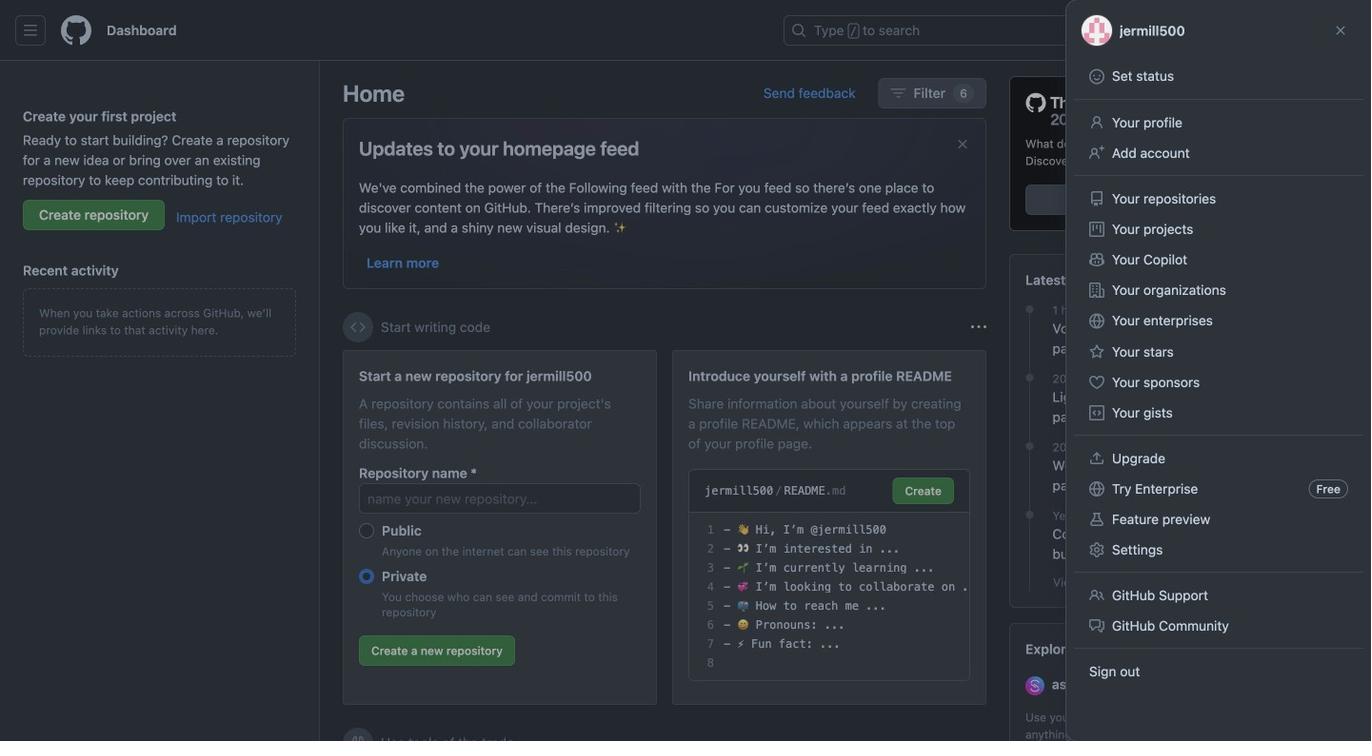 Task type: describe. For each thing, give the bounding box(es) containing it.
plus image
[[1153, 23, 1168, 38]]

3 dot fill image from the top
[[1022, 508, 1037, 523]]

command palette image
[[1094, 23, 1109, 38]]

dot fill image
[[1022, 302, 1037, 317]]

triangle down image
[[1176, 23, 1191, 38]]

homepage image
[[61, 15, 91, 46]]



Task type: vqa. For each thing, say whether or not it's contained in the screenshot.
security within the THE SUGGEST A SECURITY POLICY THIS PROJECT HAS NOT SET UP A SECURITY.MD FILE YET.
no



Task type: locate. For each thing, give the bounding box(es) containing it.
dot fill image
[[1022, 371, 1037, 386], [1022, 439, 1037, 454], [1022, 508, 1037, 523]]

explore repositories navigation
[[1009, 624, 1348, 742]]

2 dot fill image from the top
[[1022, 439, 1037, 454]]

account element
[[0, 61, 320, 742]]

0 vertical spatial dot fill image
[[1022, 371, 1037, 386]]

2 vertical spatial dot fill image
[[1022, 508, 1037, 523]]

1 dot fill image from the top
[[1022, 371, 1037, 386]]

1 vertical spatial dot fill image
[[1022, 439, 1037, 454]]

explore element
[[1009, 76, 1348, 742]]



